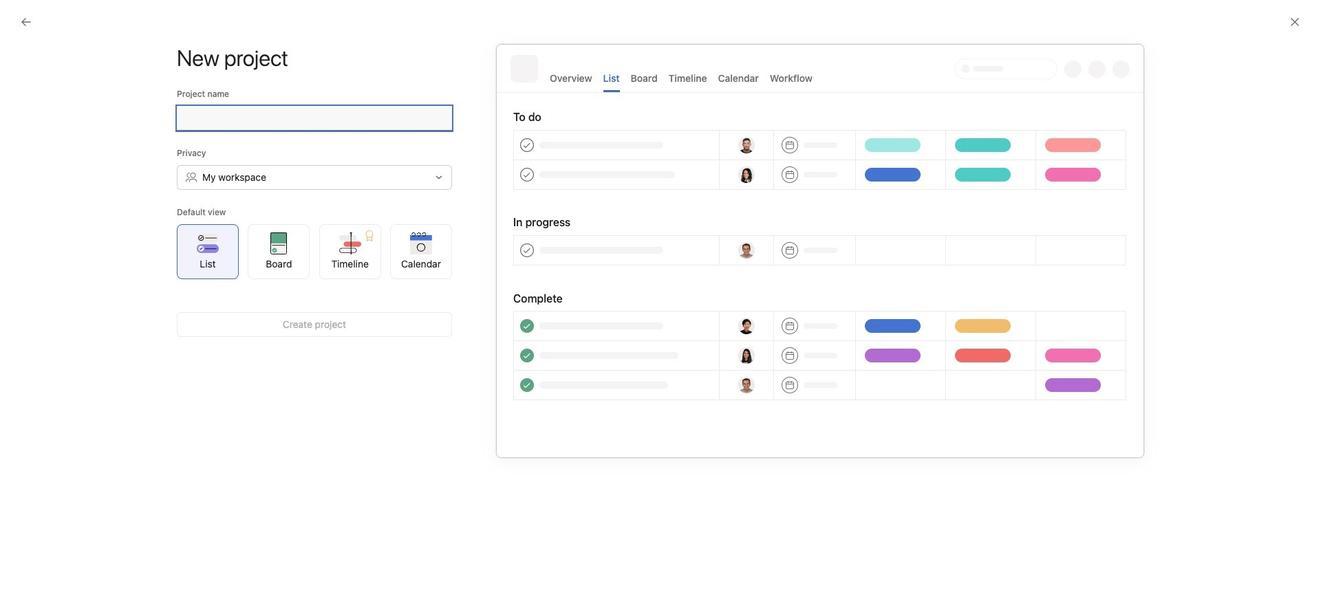 Task type: locate. For each thing, give the bounding box(es) containing it.
0 vertical spatial mark complete checkbox
[[340, 271, 356, 288]]

1 vertical spatial board image
[[961, 300, 978, 317]]

list item
[[761, 238, 948, 280], [326, 267, 733, 292], [326, 292, 733, 317], [326, 317, 733, 341], [326, 341, 733, 366], [326, 366, 733, 391], [326, 391, 733, 416]]

2 list image from the top
[[775, 350, 791, 366]]

None text field
[[177, 106, 452, 131]]

Mark complete checkbox
[[340, 271, 356, 288], [340, 296, 356, 312], [340, 321, 356, 337]]

2 vertical spatial mark complete checkbox
[[340, 321, 356, 337]]

close image
[[1290, 17, 1301, 28]]

1 vertical spatial mark complete image
[[340, 321, 356, 337]]

2 mark complete checkbox from the top
[[340, 296, 356, 312]]

1 mark complete image from the top
[[340, 296, 356, 312]]

1 vertical spatial mark complete checkbox
[[340, 296, 356, 312]]

go back image
[[21, 17, 32, 28]]

0 vertical spatial board image
[[961, 251, 978, 267]]

0 vertical spatial list image
[[775, 300, 791, 317]]

0 vertical spatial mark complete image
[[340, 296, 356, 312]]

1 mark complete checkbox from the top
[[340, 271, 356, 288]]

this is a preview of your project image
[[496, 44, 1145, 458]]

1 list image from the top
[[775, 300, 791, 317]]

board image
[[961, 251, 978, 267], [961, 300, 978, 317]]

1 vertical spatial list image
[[775, 350, 791, 366]]

list image
[[775, 300, 791, 317], [775, 350, 791, 366]]

mark complete image
[[340, 271, 356, 288]]

mark complete image
[[340, 296, 356, 312], [340, 321, 356, 337]]

2 mark complete image from the top
[[340, 321, 356, 337]]



Task type: describe. For each thing, give the bounding box(es) containing it.
3 mark complete checkbox from the top
[[340, 321, 356, 337]]

add profile photo image
[[342, 205, 375, 238]]

global element
[[0, 34, 165, 116]]

mark complete image for 2nd the mark complete "checkbox" from the bottom
[[340, 296, 356, 312]]

1 board image from the top
[[961, 251, 978, 267]]

hide sidebar image
[[18, 11, 29, 22]]

2 board image from the top
[[961, 300, 978, 317]]

mark complete image for 3rd the mark complete "checkbox" from the top
[[340, 321, 356, 337]]



Task type: vqa. For each thing, say whether or not it's contained in the screenshot.
left the Add
no



